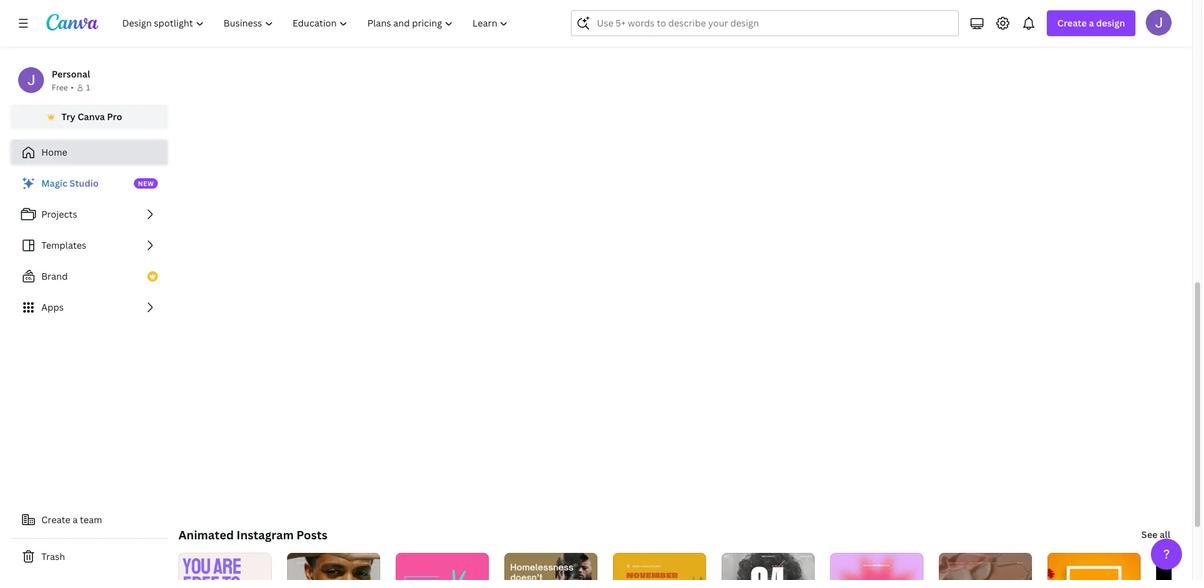 Task type: locate. For each thing, give the bounding box(es) containing it.
see all link
[[1140, 523, 1172, 548]]

new
[[138, 179, 154, 188]]

0 vertical spatial create
[[1058, 17, 1087, 29]]

0 horizontal spatial create
[[41, 514, 70, 526]]

top level navigation element
[[114, 10, 520, 36]]

projects link
[[10, 202, 168, 228]]

trash link
[[10, 545, 168, 570]]

home
[[41, 146, 67, 158]]

create for create a design
[[1058, 17, 1087, 29]]

0 vertical spatial a
[[1089, 17, 1094, 29]]

posts
[[296, 528, 327, 543]]

try canva pro button
[[10, 105, 168, 129]]

a inside button
[[73, 514, 78, 526]]

create a design
[[1058, 17, 1125, 29]]

None search field
[[571, 10, 959, 36]]

create a design button
[[1047, 10, 1136, 36]]

1 vertical spatial a
[[73, 514, 78, 526]]

apps link
[[10, 295, 168, 321]]

see all
[[1142, 529, 1171, 541]]

a left team
[[73, 514, 78, 526]]

create left team
[[41, 514, 70, 526]]

1 horizontal spatial create
[[1058, 17, 1087, 29]]

create inside button
[[41, 514, 70, 526]]

1 vertical spatial create
[[41, 514, 70, 526]]

animated instagram posts
[[178, 528, 327, 543]]

a for team
[[73, 514, 78, 526]]

all
[[1160, 529, 1171, 541]]

create a team
[[41, 514, 102, 526]]

design
[[1096, 17, 1125, 29]]

a left design
[[1089, 17, 1094, 29]]

create left design
[[1058, 17, 1087, 29]]

•
[[71, 82, 74, 93]]

1 horizontal spatial a
[[1089, 17, 1094, 29]]

list
[[10, 171, 168, 321]]

try canva pro
[[61, 111, 122, 123]]

see
[[1142, 529, 1158, 541]]

create
[[1058, 17, 1087, 29], [41, 514, 70, 526]]

projects
[[41, 208, 77, 221]]

magic
[[41, 177, 67, 189]]

create for create a team
[[41, 514, 70, 526]]

a inside dropdown button
[[1089, 17, 1094, 29]]

list containing magic studio
[[10, 171, 168, 321]]

team
[[80, 514, 102, 526]]

animated instagram posts link
[[178, 528, 327, 543]]

0 horizontal spatial a
[[73, 514, 78, 526]]

create inside dropdown button
[[1058, 17, 1087, 29]]

a
[[1089, 17, 1094, 29], [73, 514, 78, 526]]

studio
[[70, 177, 99, 189]]

try
[[61, 111, 75, 123]]



Task type: describe. For each thing, give the bounding box(es) containing it.
magic studio
[[41, 177, 99, 189]]

instagram
[[237, 528, 294, 543]]

templates
[[41, 239, 86, 252]]

home link
[[10, 140, 168, 166]]

a for design
[[1089, 17, 1094, 29]]

templates link
[[10, 233, 168, 259]]

free •
[[52, 82, 74, 93]]

free
[[52, 82, 68, 93]]

canva
[[78, 111, 105, 123]]

jacob simon image
[[1146, 10, 1172, 36]]

personal
[[52, 68, 90, 80]]

Search search field
[[597, 11, 933, 36]]

create a team button
[[10, 508, 168, 534]]

brand
[[41, 270, 68, 283]]

trash
[[41, 551, 65, 563]]

brand link
[[10, 264, 168, 290]]

1
[[86, 82, 90, 93]]

apps
[[41, 301, 64, 314]]

animated
[[178, 528, 234, 543]]

pro
[[107, 111, 122, 123]]



Task type: vqa. For each thing, say whether or not it's contained in the screenshot.
Hero,
no



